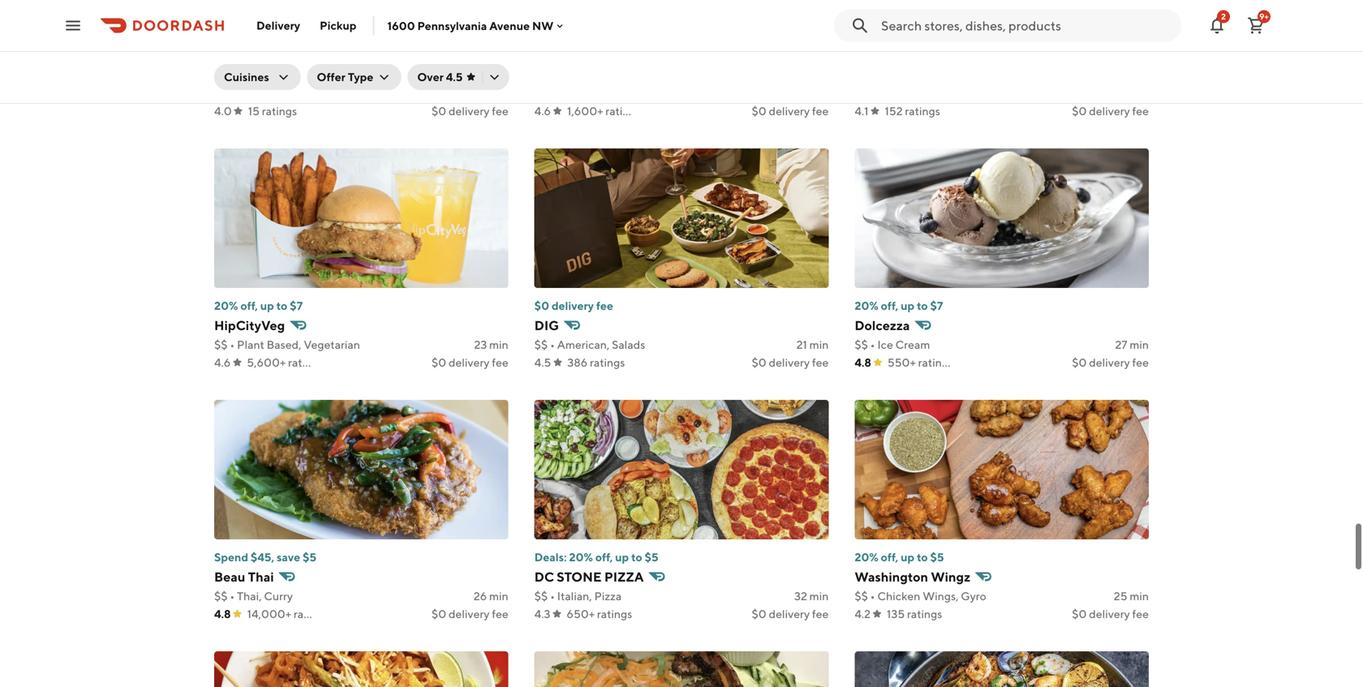 Task type: vqa. For each thing, say whether or not it's contained in the screenshot.


Task type: locate. For each thing, give the bounding box(es) containing it.
0 vertical spatial catering
[[361, 66, 415, 82]]

ratings down pizza at the bottom
[[597, 608, 633, 621]]

20% off, up to $7 up dolcezza
[[855, 299, 944, 313]]

min right 32
[[810, 590, 829, 603]]

2 20% off, up to $7 from the left
[[855, 299, 944, 313]]

1 horizontal spatial 4.8
[[855, 356, 872, 369]]

$0 for beau thai
[[432, 608, 447, 621]]

20% off, up to $7 for dolcezza
[[855, 299, 944, 313]]

• up 4.3
[[550, 590, 555, 603]]

to up cream
[[917, 299, 928, 313]]

650+ ratings
[[567, 608, 633, 621]]

$7 for dolcezza
[[931, 299, 944, 313]]

cuisines
[[224, 70, 269, 84]]

ratings right 14,000+
[[294, 608, 329, 621]]

pizza
[[595, 590, 622, 603]]

5,600+
[[247, 356, 286, 369]]

min right 45
[[490, 86, 509, 100]]

135
[[887, 608, 905, 621]]

0 vertical spatial 4.5
[[446, 70, 463, 84]]

$$ for shad's one stop food & catering !
[[214, 86, 228, 100]]

• left ice at the right of the page
[[871, 338, 876, 352]]

min for dc stone pizza
[[810, 590, 829, 603]]

20% off, up to $5 up one
[[214, 47, 304, 61]]

to
[[277, 47, 288, 61], [597, 47, 608, 61], [917, 47, 928, 61], [277, 299, 288, 313], [917, 299, 928, 313], [632, 551, 643, 564], [917, 551, 928, 564]]

4.5
[[446, 70, 463, 84], [535, 356, 551, 369]]

min right 25
[[1130, 590, 1150, 603]]

$7 up $$ • plant based, vegetarian
[[290, 299, 303, 313]]

open menu image
[[63, 16, 83, 35]]

$0 delivery fee for dolcezza
[[1073, 356, 1150, 369]]

$9
[[610, 47, 624, 61]]

20%
[[214, 47, 238, 61], [535, 47, 559, 61], [855, 47, 879, 61], [214, 299, 238, 313], [855, 299, 879, 313], [569, 551, 593, 564], [855, 551, 879, 564]]

21 min
[[797, 338, 829, 352]]

off, up dolcezza
[[881, 299, 899, 313]]

4.5 left 386 at the left bottom of the page
[[535, 356, 551, 369]]

catering up 15
[[237, 86, 282, 100]]

45
[[473, 86, 487, 100]]

1 horizontal spatial 4.6
[[535, 104, 551, 118]]

offer type button
[[307, 64, 401, 90]]

to up washington wingz
[[917, 551, 928, 564]]

ratings down the $$ • chicken wings, gyro
[[908, 608, 943, 621]]

1600 pennsylvania avenue nw
[[388, 19, 554, 32]]

deals:
[[535, 551, 567, 564]]

4.5 inside button
[[446, 70, 463, 84]]

20% up the hipcityveg
[[214, 299, 238, 313]]

$7 up 550+ ratings
[[931, 299, 944, 313]]

to up 152 ratings
[[917, 47, 928, 61]]

fee for dolcezza
[[1133, 356, 1150, 369]]

min right 21
[[810, 338, 829, 352]]

15 ratings
[[248, 104, 297, 118]]

4.1
[[855, 104, 869, 118]]

4.8
[[855, 356, 872, 369], [214, 608, 231, 621]]

$$ up "4.2"
[[855, 590, 869, 603]]

$$ up 4.3
[[535, 590, 548, 603]]

• for shad's one stop food & catering !
[[230, 86, 235, 100]]

0 vertical spatial 4.8
[[855, 356, 872, 369]]

26 min
[[474, 590, 509, 603]]

0 horizontal spatial 20% off, up to $7
[[214, 299, 303, 313]]

$0
[[432, 104, 447, 118], [752, 104, 767, 118], [1073, 104, 1087, 118], [535, 299, 550, 313], [432, 356, 447, 369], [752, 356, 767, 369], [1073, 356, 1087, 369], [432, 608, 447, 621], [752, 608, 767, 621], [1073, 608, 1087, 621]]

25 min
[[1114, 590, 1150, 603]]

1 vertical spatial 4.8
[[214, 608, 231, 621]]

fee for hipcityveg
[[492, 356, 509, 369]]

21
[[797, 338, 808, 352]]

0 horizontal spatial 4.8
[[214, 608, 231, 621]]

delivery
[[257, 19, 300, 32]]

20% off, up to $7
[[214, 299, 303, 313], [855, 299, 944, 313]]

$$ left plant
[[214, 338, 228, 352]]

off, up washington
[[881, 551, 899, 564]]

$0 delivery fee for dc stone pizza
[[752, 608, 829, 621]]

$0 delivery fee
[[432, 104, 509, 118], [752, 104, 829, 118], [1073, 104, 1150, 118], [535, 299, 614, 313], [432, 356, 509, 369], [752, 356, 829, 369], [1073, 356, 1150, 369], [432, 608, 509, 621], [752, 608, 829, 621], [1073, 608, 1150, 621]]

ratings down $$ • american, salads
[[590, 356, 625, 369]]

23 min
[[474, 338, 509, 352]]

386 ratings
[[568, 356, 625, 369]]

save
[[277, 551, 300, 564]]

washington wingz
[[855, 569, 971, 585]]

ratings down $$ • plant based, vegetarian
[[288, 356, 323, 369]]

american,
[[557, 338, 610, 352]]

1 20% off, up to $7 from the left
[[214, 299, 303, 313]]

min
[[490, 86, 509, 100], [490, 338, 509, 352], [810, 338, 829, 352], [1130, 338, 1150, 352], [490, 590, 509, 603], [810, 590, 829, 603], [1130, 590, 1150, 603]]

1600
[[388, 19, 415, 32]]

vegetarian
[[304, 338, 360, 352]]

$7
[[290, 299, 303, 313], [931, 299, 944, 313]]

beau
[[214, 569, 245, 585]]

wings,
[[923, 590, 959, 603]]

delivery for beau thai
[[449, 608, 490, 621]]

$$ • chicken wings, gyro
[[855, 590, 987, 603]]

4.8 down $$ • thai, curry
[[214, 608, 231, 621]]

catering
[[361, 66, 415, 82], [237, 86, 282, 100]]

4.6 left 1,600+
[[535, 104, 551, 118]]

4.6
[[535, 104, 551, 118], [214, 356, 231, 369]]

20% off, up to $7 up the hipcityveg
[[214, 299, 303, 313]]

$0 delivery fee for beau thai
[[432, 608, 509, 621]]

fee for dig
[[813, 356, 829, 369]]

26
[[474, 590, 487, 603]]

ratings for washington wingz
[[908, 608, 943, 621]]

min for dolcezza
[[1130, 338, 1150, 352]]

• for dolcezza
[[871, 338, 876, 352]]

salads
[[612, 338, 646, 352]]

to up 'pizza'
[[632, 551, 643, 564]]

up up one
[[260, 47, 274, 61]]

ratings right 15
[[262, 104, 297, 118]]

1 horizontal spatial $7
[[931, 299, 944, 313]]

notification bell image
[[1208, 16, 1227, 35]]

$$ down beau
[[214, 590, 228, 603]]

delivery for washington wingz
[[1090, 608, 1131, 621]]

23
[[474, 338, 487, 352]]

9+
[[1260, 12, 1269, 21]]

1 horizontal spatial 4.5
[[535, 356, 551, 369]]

off, up 'cuisines'
[[241, 47, 258, 61]]

min right 23 at the left of page
[[490, 338, 509, 352]]

up
[[260, 47, 274, 61], [581, 47, 595, 61], [901, 47, 915, 61], [260, 299, 274, 313], [901, 299, 915, 313], [615, 551, 629, 564], [901, 551, 915, 564]]

ratings down cream
[[919, 356, 954, 369]]

offer type
[[317, 70, 374, 84]]

wingz
[[931, 569, 971, 585]]

4.2
[[855, 608, 871, 621]]

fee for beau thai
[[492, 608, 509, 621]]

$$ for beau thai
[[214, 590, 228, 603]]

4.5 right over
[[446, 70, 463, 84]]

$0 delivery fee for washington wingz
[[1073, 608, 1150, 621]]

min right 27
[[1130, 338, 1150, 352]]

$$ for dc stone pizza
[[535, 590, 548, 603]]

• down dig
[[550, 338, 555, 352]]

dolcezza
[[855, 318, 910, 333]]

$$ • american, salads
[[535, 338, 646, 352]]

4.6 left 5,600+
[[214, 356, 231, 369]]

min right 26 on the bottom left of page
[[490, 590, 509, 603]]

20% off, up to $5 up washington
[[855, 551, 945, 564]]

20% up the shad's
[[214, 47, 238, 61]]

gyro
[[961, 590, 987, 603]]

20% off, up to $5 for washington
[[855, 551, 945, 564]]

152 ratings
[[885, 104, 941, 118]]

delivery button
[[247, 13, 310, 39]]

• for dc stone pizza
[[550, 590, 555, 603]]

1 horizontal spatial 20% off, up to $7
[[855, 299, 944, 313]]

0 horizontal spatial catering
[[237, 86, 282, 100]]

0 horizontal spatial 4.5
[[446, 70, 463, 84]]

delivery for dc stone pizza
[[769, 608, 810, 621]]

$$ up 4.0
[[214, 86, 228, 100]]

curry
[[264, 590, 293, 603]]

up up dolcezza
[[901, 299, 915, 313]]

delivery for hipcityveg
[[449, 356, 490, 369]]

2 $7 from the left
[[931, 299, 944, 313]]

$$ down dig
[[535, 338, 548, 352]]

550+ ratings
[[888, 356, 954, 369]]

4.8 down $$ • ice cream
[[855, 356, 872, 369]]

catering left !
[[361, 66, 415, 82]]

pennsylvania
[[418, 19, 487, 32]]

• up "4.2"
[[871, 590, 876, 603]]

ratings right 152 at the top right of the page
[[905, 104, 941, 118]]

0 horizontal spatial 4.6
[[214, 356, 231, 369]]

stone
[[557, 569, 602, 585]]

1 vertical spatial 4.6
[[214, 356, 231, 369]]

delivery for shad's one stop food & catering !
[[449, 104, 490, 118]]

fee for washington wingz
[[1133, 608, 1150, 621]]

1 items, open order cart image
[[1247, 16, 1266, 35]]

1 $7 from the left
[[290, 299, 303, 313]]

• left thai,
[[230, 590, 235, 603]]

$$ left ice at the right of the page
[[855, 338, 869, 352]]

ratings for shad's one stop food & catering !
[[262, 104, 297, 118]]

$$ • catering
[[214, 86, 282, 100]]

• left plant
[[230, 338, 235, 352]]

over
[[417, 70, 444, 84]]

to up the hipcityveg
[[277, 299, 288, 313]]

0 horizontal spatial $7
[[290, 299, 303, 313]]

20% off, up to $5
[[214, 47, 304, 61], [855, 47, 945, 61], [855, 551, 945, 564]]

0 vertical spatial 4.6
[[535, 104, 551, 118]]

$0 delivery fee for hipcityveg
[[432, 356, 509, 369]]

delivery for dig
[[769, 356, 810, 369]]

32
[[795, 590, 808, 603]]

• for hipcityveg
[[230, 338, 235, 352]]

hipcityveg
[[214, 318, 285, 333]]

•
[[230, 86, 235, 100], [230, 338, 235, 352], [550, 338, 555, 352], [871, 338, 876, 352], [230, 590, 235, 603], [550, 590, 555, 603], [871, 590, 876, 603]]

• down the shad's
[[230, 86, 235, 100]]



Task type: describe. For each thing, give the bounding box(es) containing it.
avenue
[[490, 19, 530, 32]]

dig
[[535, 318, 559, 333]]

up up the hipcityveg
[[260, 299, 274, 313]]

135 ratings
[[887, 608, 943, 621]]

20% up 4.1
[[855, 47, 879, 61]]

$0 for shad's one stop food & catering !
[[432, 104, 447, 118]]

4.8 for dolcezza
[[855, 356, 872, 369]]

25
[[1114, 590, 1128, 603]]

$0 for dig
[[752, 356, 767, 369]]

• for washington wingz
[[871, 590, 876, 603]]

washington
[[855, 569, 929, 585]]

$$ • plant based, vegetarian
[[214, 338, 360, 352]]

$$ for dolcezza
[[855, 338, 869, 352]]

$$ • thai, curry
[[214, 590, 293, 603]]

beau thai
[[214, 569, 274, 585]]

$$ for washington wingz
[[855, 590, 869, 603]]

1 vertical spatial 4.5
[[535, 356, 551, 369]]

min for hipcityveg
[[490, 338, 509, 352]]

over 4.5
[[417, 70, 463, 84]]

offer
[[317, 70, 346, 84]]

$0 delivery fee for dig
[[752, 356, 829, 369]]

ratings right 1,600+
[[606, 104, 641, 118]]

4.3
[[535, 608, 551, 621]]

$0 for hipcityveg
[[432, 356, 447, 369]]

pizza
[[605, 569, 644, 585]]

ratings for beau thai
[[294, 608, 329, 621]]

27
[[1116, 338, 1128, 352]]

1600 pennsylvania avenue nw button
[[388, 19, 567, 32]]

20% off, up to $9
[[535, 47, 624, 61]]

650+
[[567, 608, 595, 621]]

20% off, up to $5 up 152 at the top right of the page
[[855, 47, 945, 61]]

4.8 for beau thai
[[214, 608, 231, 621]]

$7 for hipcityveg
[[290, 299, 303, 313]]

15
[[248, 104, 260, 118]]

550+
[[888, 356, 916, 369]]

min for beau thai
[[490, 590, 509, 603]]

14,000+
[[247, 608, 291, 621]]

1 horizontal spatial catering
[[361, 66, 415, 82]]

ice
[[878, 338, 894, 352]]

up up washington wingz
[[901, 551, 915, 564]]

spend
[[214, 551, 248, 564]]

$45,
[[251, 551, 274, 564]]

type
[[348, 70, 374, 84]]

up up 'pizza'
[[615, 551, 629, 564]]

152
[[885, 104, 903, 118]]

4.6 for 1,600+ ratings
[[535, 104, 551, 118]]

14,000+ ratings
[[247, 608, 329, 621]]

cream
[[896, 338, 931, 352]]

27 min
[[1116, 338, 1150, 352]]

ratings for dolcezza
[[919, 356, 954, 369]]

thai,
[[237, 590, 262, 603]]

chicken
[[878, 590, 921, 603]]

20% up stone
[[569, 551, 593, 564]]

20% down nw
[[535, 47, 559, 61]]

pickup
[[320, 19, 357, 32]]

2
[[1222, 12, 1227, 21]]

20% off, up to $7 for hipcityveg
[[214, 299, 303, 313]]

based,
[[267, 338, 302, 352]]

386
[[568, 356, 588, 369]]

$0 for washington wingz
[[1073, 608, 1087, 621]]

45 min
[[473, 86, 509, 100]]

1,600+ ratings
[[567, 104, 641, 118]]

off, left "$9"
[[561, 47, 578, 61]]

$0 for dc stone pizza
[[752, 608, 767, 621]]

32 min
[[795, 590, 829, 603]]

ratings for hipcityveg
[[288, 356, 323, 369]]

ratings for dc stone pizza
[[597, 608, 633, 621]]

off, up dc stone pizza on the left of page
[[596, 551, 613, 564]]

nw
[[532, 19, 554, 32]]

up up 152 ratings
[[901, 47, 915, 61]]

$$ for dig
[[535, 338, 548, 352]]

20% off, up to $5 for shad's
[[214, 47, 304, 61]]

dc
[[535, 569, 554, 585]]

food
[[317, 66, 348, 82]]

shad's one stop food & catering !
[[214, 66, 421, 82]]

$$ • ice cream
[[855, 338, 931, 352]]

1 vertical spatial catering
[[237, 86, 282, 100]]

$$ for hipcityveg
[[214, 338, 228, 352]]

!
[[417, 66, 421, 82]]

&
[[350, 66, 359, 82]]

thai
[[248, 569, 274, 585]]

plant
[[237, 338, 265, 352]]

dc stone pizza
[[535, 569, 644, 585]]

deals: 20% off, up to $5
[[535, 551, 659, 564]]

cuisines button
[[214, 64, 301, 90]]

• for beau thai
[[230, 590, 235, 603]]

1,600+
[[567, 104, 604, 118]]

shad's
[[214, 66, 254, 82]]

off, up 152 at the top right of the page
[[881, 47, 899, 61]]

spend $45, save $5
[[214, 551, 317, 564]]

fee for shad's one stop food & catering !
[[492, 104, 509, 118]]

up left "$9"
[[581, 47, 595, 61]]

min for shad's one stop food & catering !
[[490, 86, 509, 100]]

pickup button
[[310, 13, 366, 39]]

$0 for dolcezza
[[1073, 356, 1087, 369]]

$$ • italian, pizza
[[535, 590, 622, 603]]

italian,
[[557, 590, 592, 603]]

one
[[256, 66, 283, 82]]

ratings for dig
[[590, 356, 625, 369]]

9+ button
[[1240, 9, 1273, 42]]

to left "$9"
[[597, 47, 608, 61]]

$0 delivery fee for shad's one stop food & catering !
[[432, 104, 509, 118]]

over 4.5 button
[[408, 64, 509, 90]]

off, up the hipcityveg
[[241, 299, 258, 313]]

fee for dc stone pizza
[[813, 608, 829, 621]]

min for dig
[[810, 338, 829, 352]]

min for washington wingz
[[1130, 590, 1150, 603]]

20% up dolcezza
[[855, 299, 879, 313]]

Store search: begin typing to search for stores available on DoorDash text field
[[882, 17, 1172, 35]]

20% up washington
[[855, 551, 879, 564]]

to up one
[[277, 47, 288, 61]]

• for dig
[[550, 338, 555, 352]]

5,600+ ratings
[[247, 356, 323, 369]]

4.0
[[214, 104, 232, 118]]

delivery for dolcezza
[[1090, 356, 1131, 369]]

4.6 for 5,600+ ratings
[[214, 356, 231, 369]]



